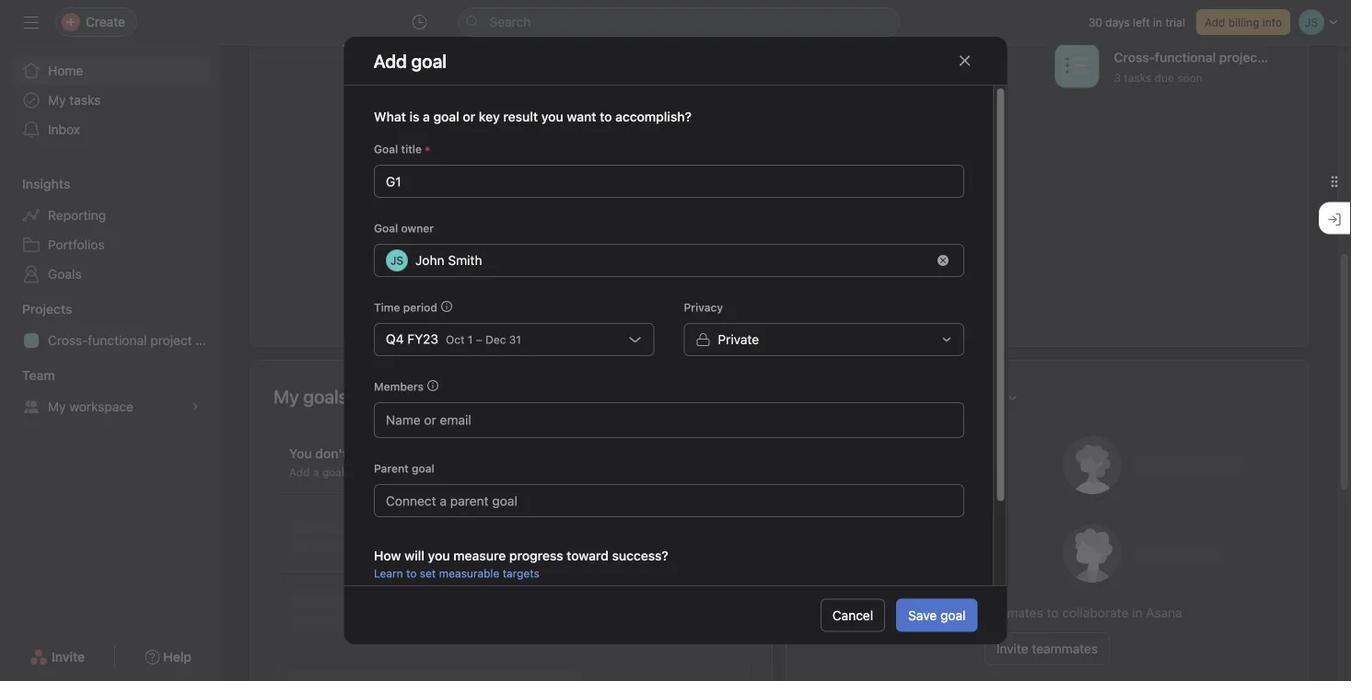 Task type: locate. For each thing, give the bounding box(es) containing it.
will up set
[[404, 548, 424, 564]]

0 vertical spatial plan
[[1266, 50, 1292, 65]]

cross- up 3
[[1114, 50, 1155, 65]]

remove image
[[937, 255, 948, 266]]

teammates down invite your teammates to collaborate in asana
[[1032, 642, 1098, 657]]

0 horizontal spatial add
[[289, 466, 310, 479]]

0 vertical spatial goal
[[373, 143, 398, 156]]

invite button
[[18, 641, 97, 674]]

1 horizontal spatial cross-
[[1114, 50, 1155, 65]]

my up inbox
[[48, 93, 66, 108]]

plan inside you don't own any goals yet add a goal so your team knows what you plan to achieve
[[504, 466, 526, 479]]

smith
[[448, 253, 482, 268]]

functional inside 'link'
[[88, 333, 147, 348]]

left
[[1133, 16, 1150, 29]]

project for cross-functional project plan 3 tasks due soon
[[1219, 50, 1262, 65]]

john
[[415, 253, 444, 268]]

0 horizontal spatial a
[[313, 466, 319, 479]]

plan for cross-functional project plan 3 tasks due soon
[[1266, 50, 1292, 65]]

0 horizontal spatial plan
[[196, 333, 221, 348]]

to up invite teammates
[[1047, 606, 1059, 621]]

2 horizontal spatial plan
[[1266, 50, 1292, 65]]

a down don't
[[313, 466, 319, 479]]

project up teams element
[[150, 333, 192, 348]]

functional inside cross-functional project plan 3 tasks due soon
[[1155, 50, 1216, 65]]

oct
[[445, 333, 464, 346]]

so inside you don't own any goals yet add a goal so your team knows what you plan to achieve
[[348, 466, 360, 479]]

project inside cross-functional project plan 'link'
[[150, 333, 192, 348]]

add
[[1205, 16, 1225, 29], [289, 466, 310, 479]]

1 horizontal spatial functional
[[1155, 50, 1216, 65]]

team
[[389, 466, 415, 479]]

teammates
[[977, 606, 1043, 621], [1032, 642, 1098, 657]]

hide sidebar image
[[24, 15, 39, 29]]

you right what
[[482, 466, 501, 479]]

what
[[373, 109, 406, 124]]

dec
[[485, 333, 506, 346]]

learn to set measurable targets link
[[373, 567, 539, 580]]

my for my tasks
[[48, 93, 66, 108]]

project
[[1219, 50, 1262, 65], [150, 333, 192, 348]]

1 vertical spatial functional
[[88, 333, 147, 348]]

q4 fy23 oct 1 – dec 31
[[385, 331, 521, 347]]

my tasks
[[48, 93, 101, 108]]

cross-
[[1114, 50, 1155, 65], [48, 333, 88, 348]]

you
[[289, 446, 312, 461]]

plan inside cross-functional project plan 3 tasks due soon
[[1266, 50, 1292, 65]]

0 vertical spatial a
[[422, 109, 430, 124]]

reporting link
[[11, 201, 210, 230]]

to
[[529, 466, 540, 479], [406, 567, 416, 580], [1047, 606, 1059, 621]]

search
[[490, 14, 531, 29]]

home
[[48, 63, 83, 78]]

asana
[[1146, 606, 1183, 621]]

0 vertical spatial required image
[[421, 144, 432, 155]]

2 vertical spatial to
[[1047, 606, 1059, 621]]

1 vertical spatial your
[[948, 606, 974, 621]]

0 horizontal spatial so
[[348, 466, 360, 479]]

1 vertical spatial my
[[48, 399, 66, 414]]

tasks right 3
[[1124, 71, 1152, 84]]

later.
[[556, 255, 585, 271]]

goal right "save" at the bottom of page
[[940, 608, 966, 623]]

1 horizontal spatial will
[[507, 235, 526, 250]]

to inside you don't own any goals yet add a goal so your team knows what you plan to achieve
[[529, 466, 540, 479]]

your right "save" at the bottom of page
[[948, 606, 974, 621]]

1 vertical spatial required image
[[860, 600, 871, 611]]

a inside you don't own any goals yet add a goal so your team knows what you plan to achieve
[[313, 466, 319, 479]]

cross- for cross-functional project plan 3 tasks due soon
[[1114, 50, 1155, 65]]

1 horizontal spatial so
[[608, 235, 622, 250]]

1 horizontal spatial add
[[1205, 16, 1225, 29]]

fy23
[[407, 331, 438, 347]]

you inside you don't own any goals yet add a goal so your team knows what you plan to achieve
[[482, 466, 501, 479]]

search list box
[[458, 7, 900, 37]]

private
[[718, 332, 759, 347]]

0 vertical spatial to
[[529, 466, 540, 479]]

cross- down projects
[[48, 333, 88, 348]]

functional
[[1155, 50, 1216, 65], [88, 333, 147, 348]]

so down own
[[348, 466, 360, 479]]

tasks up the reference
[[472, 235, 504, 250]]

0 horizontal spatial will
[[404, 548, 424, 564]]

goal
[[433, 109, 459, 124], [411, 462, 434, 475], [322, 466, 344, 479], [940, 608, 966, 623]]

due
[[1155, 71, 1174, 84]]

goal inside button
[[940, 608, 966, 623]]

1 vertical spatial cross-
[[48, 333, 88, 348]]

your down own
[[363, 466, 386, 479]]

0 horizontal spatial project
[[150, 333, 192, 348]]

1 vertical spatial a
[[313, 466, 319, 479]]

you
[[541, 109, 563, 124], [626, 235, 647, 250], [482, 466, 501, 479], [428, 548, 450, 564]]

1 goal from the top
[[373, 143, 398, 156]]

1 horizontal spatial project
[[1219, 50, 1262, 65]]

1 vertical spatial will
[[404, 548, 424, 564]]

2 horizontal spatial invite
[[996, 642, 1028, 657]]

1 vertical spatial so
[[348, 466, 360, 479]]

billing
[[1229, 16, 1260, 29]]

what is a goal or key result you want to accomplish?
[[373, 109, 691, 124]]

goal title
[[373, 143, 421, 156]]

plan inside 'link'
[[196, 333, 221, 348]]

cross- inside 'link'
[[48, 333, 88, 348]]

save goal button
[[896, 599, 978, 632]]

add inside you don't own any goals yet add a goal so your team knows what you plan to achieve
[[289, 466, 310, 479]]

1 horizontal spatial in
[[1153, 16, 1162, 29]]

you left want
[[541, 109, 563, 124]]

your
[[363, 466, 386, 479], [948, 606, 974, 621]]

2 vertical spatial tasks
[[472, 235, 504, 250]]

0 horizontal spatial tasks
[[69, 93, 101, 108]]

invite for invite teammates
[[996, 642, 1028, 657]]

overdue
[[417, 32, 469, 47]]

to left achieve
[[529, 466, 540, 479]]

set
[[419, 567, 435, 580]]

cross-functional project plan 3 tasks due soon
[[1114, 50, 1292, 84]]

0 vertical spatial cross-
[[1114, 50, 1155, 65]]

goals
[[48, 267, 82, 282]]

1 horizontal spatial invite
[[912, 606, 944, 621]]

1 vertical spatial to
[[406, 567, 416, 580]]

will
[[507, 235, 526, 250], [404, 548, 424, 564]]

projects
[[22, 302, 72, 317]]

0 vertical spatial your
[[363, 466, 386, 479]]

js
[[390, 254, 403, 267]]

2 my from the top
[[48, 399, 66, 414]]

1 horizontal spatial a
[[422, 109, 430, 124]]

overdue button
[[417, 32, 469, 57]]

goal left 'title'
[[373, 143, 398, 156]]

functional up teams element
[[88, 333, 147, 348]]

0 horizontal spatial in
[[1132, 606, 1143, 621]]

invite for invite your teammates to collaborate in asana
[[912, 606, 944, 621]]

Name or email text field
[[385, 409, 485, 431]]

goal down don't
[[322, 466, 344, 479]]

0 vertical spatial my
[[48, 93, 66, 108]]

0 horizontal spatial to
[[406, 567, 416, 580]]

30 days left in trial
[[1089, 16, 1185, 29]]

add down you
[[289, 466, 310, 479]]

1 vertical spatial in
[[1132, 606, 1143, 621]]

any
[[379, 446, 401, 461]]

goal up your
[[373, 222, 398, 235]]

2 vertical spatial plan
[[504, 466, 526, 479]]

0 horizontal spatial cross-
[[48, 333, 88, 348]]

so
[[608, 235, 622, 250], [348, 466, 360, 479]]

tasks inside cross-functional project plan 3 tasks due soon
[[1124, 71, 1152, 84]]

projects element
[[0, 293, 221, 359]]

tasks down home
[[69, 93, 101, 108]]

cross- for cross-functional project plan
[[48, 333, 88, 348]]

Enter goal name text field
[[373, 165, 964, 198]]

list image
[[1066, 55, 1088, 77]]

tasks inside your completed tasks will appear here, so you can reference them later.
[[472, 235, 504, 250]]

add inside button
[[1205, 16, 1225, 29]]

knows
[[418, 466, 451, 479]]

close this dialog image
[[957, 53, 972, 68]]

1 horizontal spatial tasks
[[472, 235, 504, 250]]

add left billing
[[1205, 16, 1225, 29]]

1 my from the top
[[48, 93, 66, 108]]

1 vertical spatial plan
[[196, 333, 221, 348]]

you up set
[[428, 548, 450, 564]]

1 vertical spatial teammates
[[1032, 642, 1098, 657]]

your inside you don't own any goals yet add a goal so your team knows what you plan to achieve
[[363, 466, 386, 479]]

add goal
[[373, 50, 447, 71]]

30
[[1089, 16, 1103, 29]]

so right 'here,'
[[608, 235, 622, 250]]

them
[[522, 255, 552, 271]]

plan
[[1266, 50, 1292, 65], [196, 333, 221, 348], [504, 466, 526, 479]]

0 vertical spatial functional
[[1155, 50, 1216, 65]]

project down add billing info button
[[1219, 50, 1262, 65]]

Connect a parent goal text field
[[373, 484, 964, 518]]

functional up soon
[[1155, 50, 1216, 65]]

time
[[373, 301, 400, 314]]

2 goal from the top
[[373, 222, 398, 235]]

0 horizontal spatial your
[[363, 466, 386, 479]]

reporting
[[48, 208, 106, 223]]

0 vertical spatial in
[[1153, 16, 1162, 29]]

toward success?
[[566, 548, 668, 564]]

invite
[[912, 606, 944, 621], [996, 642, 1028, 657], [52, 650, 85, 665]]

my inside 'global' element
[[48, 93, 66, 108]]

will inside how will you measure progress toward success? learn to set measurable targets
[[404, 548, 424, 564]]

goal for goal title
[[373, 143, 398, 156]]

0 vertical spatial project
[[1219, 50, 1262, 65]]

1 vertical spatial project
[[150, 333, 192, 348]]

goal left or
[[433, 109, 459, 124]]

a
[[422, 109, 430, 124], [313, 466, 319, 479]]

tasks
[[1124, 71, 1152, 84], [69, 93, 101, 108], [472, 235, 504, 250]]

2 horizontal spatial tasks
[[1124, 71, 1152, 84]]

1 horizontal spatial to
[[529, 466, 540, 479]]

0 horizontal spatial functional
[[88, 333, 147, 348]]

functional for cross-functional project plan 3 tasks due soon
[[1155, 50, 1216, 65]]

0 horizontal spatial invite
[[52, 650, 85, 665]]

my
[[48, 93, 66, 108], [48, 399, 66, 414]]

1 vertical spatial tasks
[[69, 93, 101, 108]]

0 vertical spatial add
[[1205, 16, 1225, 29]]

teammates up invite teammates
[[977, 606, 1043, 621]]

upcoming
[[333, 32, 395, 47]]

projects button
[[0, 300, 72, 319]]

0 vertical spatial tasks
[[1124, 71, 1152, 84]]

achieve
[[543, 466, 583, 479]]

my down team
[[48, 399, 66, 414]]

john smith
[[415, 253, 482, 268]]

insights element
[[0, 168, 221, 293]]

1 horizontal spatial required image
[[860, 600, 871, 611]]

in right left
[[1153, 16, 1162, 29]]

you right 'here,'
[[626, 235, 647, 250]]

a right is
[[422, 109, 430, 124]]

in
[[1153, 16, 1162, 29], [1132, 606, 1143, 621]]

you don't own any goals yet add a goal so your team knows what you plan to achieve
[[289, 446, 583, 479]]

time period
[[373, 301, 437, 314]]

how will you measure progress toward success? learn to set measurable targets
[[373, 548, 668, 580]]

days
[[1106, 16, 1130, 29]]

1 horizontal spatial your
[[948, 606, 974, 621]]

1 horizontal spatial plan
[[504, 466, 526, 479]]

in left asana
[[1132, 606, 1143, 621]]

1 vertical spatial goal
[[373, 222, 398, 235]]

cross- inside cross-functional project plan 3 tasks due soon
[[1114, 50, 1155, 65]]

my inside teams element
[[48, 399, 66, 414]]

1 vertical spatial add
[[289, 466, 310, 479]]

info
[[1263, 16, 1282, 29]]

0 vertical spatial so
[[608, 235, 622, 250]]

required image
[[421, 144, 432, 155], [860, 600, 871, 611]]

project inside cross-functional project plan 3 tasks due soon
[[1219, 50, 1262, 65]]

save
[[908, 608, 937, 623]]

parent
[[373, 462, 408, 475]]

trial
[[1166, 16, 1185, 29]]

own
[[350, 446, 376, 461]]

to left set
[[406, 567, 416, 580]]

will up them
[[507, 235, 526, 250]]

privacy
[[683, 301, 723, 314]]

0 vertical spatial will
[[507, 235, 526, 250]]

appear
[[530, 235, 571, 250]]

to inside how will you measure progress toward success? learn to set measurable targets
[[406, 567, 416, 580]]



Task type: describe. For each thing, give the bounding box(es) containing it.
parent goal
[[373, 462, 434, 475]]

want
[[566, 109, 596, 124]]

functional for cross-functional project plan
[[88, 333, 147, 348]]

result
[[503, 109, 538, 124]]

teammates inside button
[[1032, 642, 1098, 657]]

invite teammates button
[[984, 633, 1110, 666]]

0 horizontal spatial required image
[[421, 144, 432, 155]]

don't
[[315, 446, 347, 461]]

teams element
[[0, 359, 221, 426]]

title
[[401, 143, 421, 156]]

invite your teammates to collaborate in asana
[[912, 606, 1183, 621]]

add billing info
[[1205, 16, 1282, 29]]

owner
[[401, 222, 433, 235]]

or
[[462, 109, 475, 124]]

completed
[[405, 235, 469, 250]]

upcoming button
[[333, 32, 395, 57]]

31
[[509, 333, 521, 346]]

goal inside you don't own any goals yet add a goal so your team knows what you plan to achieve
[[322, 466, 344, 479]]

your completed tasks will appear here, so you can reference them later.
[[375, 235, 647, 271]]

you inside how will you measure progress toward success? learn to set measurable targets
[[428, 548, 450, 564]]

private button
[[683, 323, 964, 356]]

members
[[373, 380, 423, 393]]

people
[[810, 385, 866, 406]]

cancel
[[832, 608, 873, 623]]

team button
[[0, 367, 55, 385]]

invite teammates
[[996, 642, 1098, 657]]

project for cross-functional project plan
[[150, 333, 192, 348]]

targets
[[502, 567, 539, 580]]

add billing info button
[[1196, 9, 1290, 35]]

home link
[[11, 56, 210, 86]]

tasks inside 'global' element
[[69, 93, 101, 108]]

portfolios link
[[11, 230, 210, 260]]

how
[[373, 548, 401, 564]]

measure
[[453, 548, 505, 564]]

inbox
[[48, 122, 80, 137]]

my for my workspace
[[48, 399, 66, 414]]

q4
[[385, 331, 403, 347]]

you inside your completed tasks will appear here, so you can reference them later.
[[626, 235, 647, 250]]

create project
[[876, 58, 963, 73]]

measurable
[[439, 567, 499, 580]]

completed button
[[491, 32, 558, 57]]

so inside your completed tasks will appear here, so you can reference them later.
[[608, 235, 622, 250]]

progress
[[509, 548, 563, 564]]

insights
[[22, 176, 70, 192]]

save goal
[[908, 608, 966, 623]]

here,
[[575, 235, 605, 250]]

–
[[476, 333, 482, 346]]

my workspace link
[[11, 392, 210, 422]]

my tasks link
[[11, 86, 210, 115]]

insights button
[[0, 175, 70, 193]]

goal owner
[[373, 222, 433, 235]]

is
[[409, 109, 419, 124]]

collaborate
[[1062, 606, 1129, 621]]

will inside your completed tasks will appear here, so you can reference them later.
[[507, 235, 526, 250]]

portfolios
[[48, 237, 105, 252]]

1
[[467, 333, 472, 346]]

2 horizontal spatial to
[[1047, 606, 1059, 621]]

team
[[22, 368, 55, 383]]

workspace
[[69, 399, 133, 414]]

goals link
[[11, 260, 210, 289]]

inbox link
[[11, 115, 210, 145]]

goals
[[404, 446, 437, 461]]

completed
[[491, 32, 558, 47]]

period
[[403, 301, 437, 314]]

global element
[[0, 45, 221, 156]]

key
[[478, 109, 499, 124]]

my workspace
[[48, 399, 133, 414]]

what
[[454, 466, 479, 479]]

to accomplish?
[[599, 109, 691, 124]]

0 vertical spatial teammates
[[977, 606, 1043, 621]]

goal for goal owner
[[373, 222, 398, 235]]

yet
[[440, 446, 459, 461]]

plan for cross-functional project plan
[[196, 333, 221, 348]]

search button
[[458, 7, 900, 37]]

goal down the goals
[[411, 462, 434, 475]]

create project link
[[810, 38, 1048, 97]]

cross-functional project plan
[[48, 333, 221, 348]]

learn
[[373, 567, 403, 580]]



Task type: vqa. For each thing, say whether or not it's contained in the screenshot.
Smith
yes



